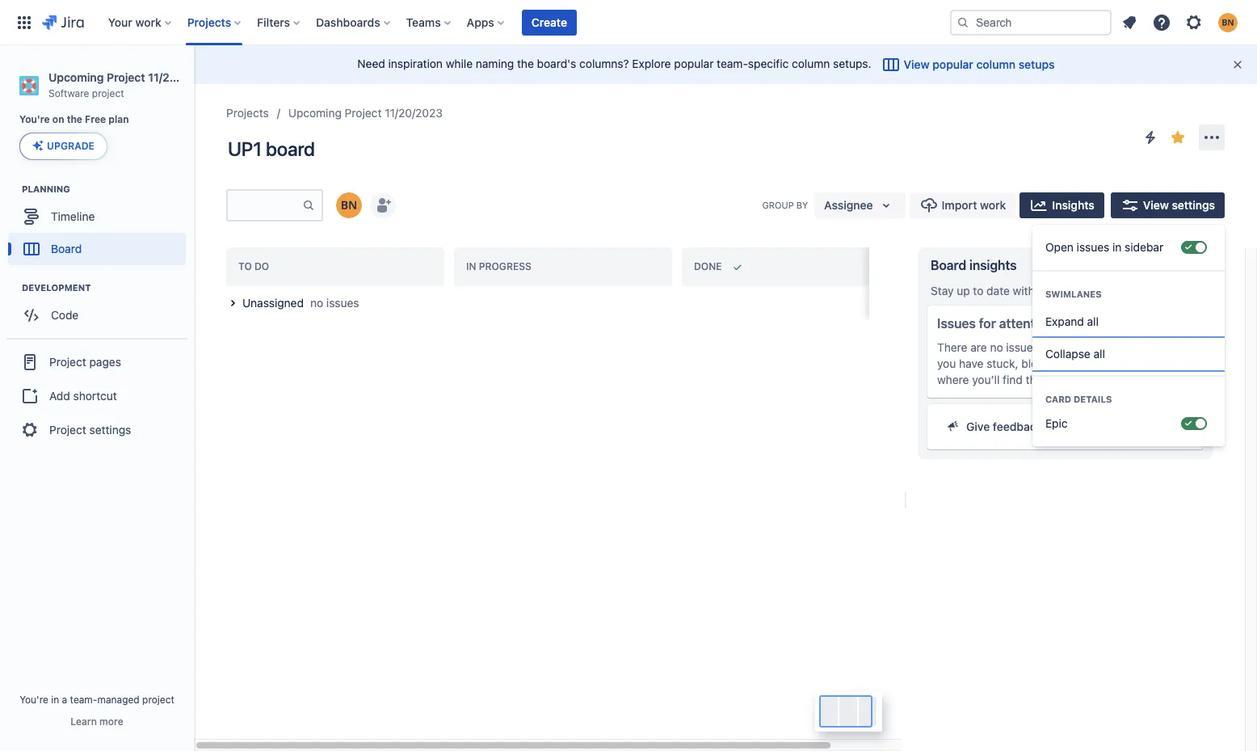 Task type: locate. For each thing, give the bounding box(es) containing it.
0 horizontal spatial upcoming
[[49, 70, 104, 84]]

no inside there are no issues for attention right now. once you have stuck, blocked or flagged issues, this is where you'll find them.
[[991, 340, 1004, 354]]

11/20/2023 inside upcoming project 11/20/2023 software project
[[148, 70, 209, 84]]

0 vertical spatial the
[[517, 56, 534, 70]]

by
[[797, 200, 809, 210]]

to do
[[239, 260, 269, 273]]

for up are on the top right
[[980, 316, 997, 331]]

work inside board insights dialog
[[1065, 284, 1090, 298]]

unassigned
[[243, 296, 304, 310]]

project inside upcoming project 11/20/2023 software project
[[107, 70, 145, 84]]

1 horizontal spatial team-
[[717, 56, 749, 70]]

1 horizontal spatial learn more
[[1059, 373, 1120, 386]]

1 vertical spatial project
[[142, 694, 175, 706]]

work right the your on the right top
[[1065, 284, 1090, 298]]

plan
[[109, 113, 129, 125]]

0 vertical spatial learn
[[1059, 373, 1089, 386]]

1 vertical spatial in
[[1093, 284, 1102, 298]]

settings image
[[1185, 13, 1205, 32]]

all left right
[[1094, 347, 1106, 361]]

0 vertical spatial more
[[1092, 373, 1120, 386]]

popular down search image
[[933, 57, 974, 71]]

1 vertical spatial settings
[[89, 423, 131, 437]]

1 horizontal spatial settings
[[1173, 198, 1216, 212]]

project inside upcoming project 11/20/2023 software project
[[92, 87, 124, 99]]

learn down you're in a team-managed project
[[71, 716, 97, 728]]

1 horizontal spatial view
[[1144, 198, 1170, 212]]

1 horizontal spatial more
[[1092, 373, 1120, 386]]

project
[[92, 87, 124, 99], [142, 694, 175, 706]]

progress.
[[1105, 284, 1154, 298]]

timeline link
[[8, 201, 186, 233]]

assignee button
[[815, 192, 906, 218]]

upgrade
[[47, 140, 95, 152]]

0 vertical spatial attention
[[1000, 316, 1054, 331]]

all inside collapse all button
[[1094, 347, 1106, 361]]

project up plan
[[107, 70, 145, 84]]

0 vertical spatial view
[[904, 57, 930, 71]]

1 horizontal spatial no
[[991, 340, 1004, 354]]

1 vertical spatial 11/20/2023
[[385, 106, 443, 120]]

columns?
[[580, 56, 630, 70]]

popular right explore on the right of page
[[675, 56, 714, 70]]

upcoming project 11/20/2023
[[288, 106, 443, 120]]

1 horizontal spatial column
[[977, 57, 1016, 71]]

more down managed
[[100, 716, 123, 728]]

1 vertical spatial more
[[100, 716, 123, 728]]

settings down add shortcut button
[[89, 423, 131, 437]]

learn more button
[[1059, 372, 1120, 388], [71, 716, 123, 728]]

issues right unassigned
[[327, 296, 359, 310]]

timeline
[[51, 209, 95, 223]]

settings up close insights panel icon
[[1173, 198, 1216, 212]]

0 horizontal spatial board
[[51, 242, 82, 255]]

all inside the "expand all" button
[[1088, 314, 1100, 328]]

done
[[694, 260, 722, 273]]

0 vertical spatial settings
[[1173, 198, 1216, 212]]

2 vertical spatial work
[[1065, 284, 1090, 298]]

1 horizontal spatial attention
[[1060, 340, 1107, 354]]

11/20/2023 down inspiration
[[385, 106, 443, 120]]

column left setups.
[[792, 56, 831, 70]]

0 horizontal spatial more
[[100, 716, 123, 728]]

1 horizontal spatial for
[[1043, 340, 1057, 354]]

0 vertical spatial projects
[[187, 15, 231, 29]]

1 vertical spatial you're
[[20, 694, 48, 706]]

1 vertical spatial work
[[981, 198, 1007, 212]]

no up the stuck,
[[991, 340, 1004, 354]]

0 horizontal spatial settings
[[89, 423, 131, 437]]

board down timeline
[[51, 242, 82, 255]]

issues right 'open'
[[1077, 240, 1110, 254]]

0 horizontal spatial no
[[310, 296, 324, 310]]

projects for projects 'dropdown button'
[[187, 15, 231, 29]]

upcoming up software at the left
[[49, 70, 104, 84]]

learn more down you're in a team-managed project
[[71, 716, 123, 728]]

1 horizontal spatial issues
[[1007, 340, 1040, 354]]

1 vertical spatial learn more
[[71, 716, 123, 728]]

learn inside board insights dialog
[[1059, 373, 1089, 386]]

all right expand
[[1088, 314, 1100, 328]]

1 vertical spatial projects
[[226, 106, 269, 120]]

settings
[[1173, 198, 1216, 212], [89, 423, 131, 437]]

0 vertical spatial 11/20/2023
[[148, 70, 209, 84]]

0 vertical spatial work
[[135, 15, 161, 29]]

project pages
[[49, 355, 121, 369]]

1 horizontal spatial in
[[1093, 284, 1102, 298]]

projects up up1
[[226, 106, 269, 120]]

0 horizontal spatial view
[[904, 57, 930, 71]]

0 vertical spatial board
[[51, 242, 82, 255]]

1 vertical spatial upcoming
[[288, 106, 342, 120]]

learn more down flagged
[[1059, 373, 1120, 386]]

upcoming for upcoming project 11/20/2023 software project
[[49, 70, 104, 84]]

your
[[108, 15, 132, 29]]

2 vertical spatial in
[[51, 694, 59, 706]]

issues for attention
[[938, 316, 1054, 331]]

upcoming inside upcoming project 11/20/2023 software project
[[49, 70, 104, 84]]

work
[[135, 15, 161, 29], [981, 198, 1007, 212], [1065, 284, 1090, 298]]

1 horizontal spatial popular
[[933, 57, 974, 71]]

board
[[266, 137, 315, 160]]

0 horizontal spatial attention
[[1000, 316, 1054, 331]]

details
[[1074, 394, 1113, 404]]

in left progress.
[[1093, 284, 1102, 298]]

1 you're from the top
[[19, 113, 50, 125]]

learn
[[1059, 373, 1089, 386], [71, 716, 97, 728]]

learn more inside board insights dialog
[[1059, 373, 1120, 386]]

view right setups.
[[904, 57, 930, 71]]

1 vertical spatial learn
[[71, 716, 97, 728]]

where
[[938, 373, 970, 386]]

naming
[[476, 56, 514, 70]]

banner containing your work
[[0, 0, 1258, 45]]

11/20/2023 down projects 'dropdown button'
[[148, 70, 209, 84]]

teams button
[[402, 9, 457, 35]]

appswitcher icon image
[[15, 13, 34, 32]]

0 horizontal spatial for
[[980, 316, 997, 331]]

1 horizontal spatial 11/20/2023
[[385, 106, 443, 120]]

upcoming
[[49, 70, 104, 84], [288, 106, 342, 120]]

0 horizontal spatial popular
[[675, 56, 714, 70]]

0 vertical spatial upcoming
[[49, 70, 104, 84]]

a
[[62, 694, 67, 706]]

1 horizontal spatial the
[[517, 56, 534, 70]]

your work
[[108, 15, 161, 29]]

1 horizontal spatial board
[[931, 258, 967, 272]]

1 horizontal spatial learn
[[1059, 373, 1089, 386]]

card details group
[[1033, 375, 1226, 446]]

work for import work
[[981, 198, 1007, 212]]

learn more
[[1059, 373, 1120, 386], [71, 716, 123, 728]]

stay up to date with your work in progress.
[[931, 284, 1154, 298]]

upcoming project 11/20/2023 link
[[288, 103, 443, 123]]

work right 'your'
[[135, 15, 161, 29]]

0 horizontal spatial work
[[135, 15, 161, 29]]

no
[[310, 296, 324, 310], [991, 340, 1004, 354]]

1 vertical spatial no
[[991, 340, 1004, 354]]

epic
[[1046, 416, 1068, 430]]

0 vertical spatial all
[[1088, 314, 1100, 328]]

in left sidebar
[[1113, 240, 1122, 254]]

2 you're from the top
[[20, 694, 48, 706]]

all for collapse all
[[1094, 347, 1106, 361]]

1 horizontal spatial learn more button
[[1059, 372, 1120, 388]]

upcoming project 11/20/2023 software project
[[49, 70, 209, 99]]

you're left a
[[20, 694, 48, 706]]

0 vertical spatial project
[[92, 87, 124, 99]]

0 horizontal spatial project
[[92, 87, 124, 99]]

upgrade button
[[20, 134, 107, 160]]

teams
[[406, 15, 441, 29]]

1 vertical spatial team-
[[70, 694, 97, 706]]

group
[[6, 338, 188, 453]]

give
[[967, 420, 991, 433]]

add people image
[[374, 196, 393, 215]]

more inside board insights dialog
[[1092, 373, 1120, 386]]

column left setups
[[977, 57, 1016, 71]]

card
[[1046, 394, 1072, 404]]

settings inside the "project settings" link
[[89, 423, 131, 437]]

1 horizontal spatial upcoming
[[288, 106, 342, 120]]

in
[[466, 260, 477, 273]]

you're left on
[[19, 113, 50, 125]]

up
[[957, 284, 971, 298]]

2 horizontal spatial in
[[1113, 240, 1122, 254]]

for
[[980, 316, 997, 331], [1043, 340, 1057, 354]]

more down flagged
[[1092, 373, 1120, 386]]

all
[[1088, 314, 1100, 328], [1094, 347, 1106, 361]]

your work button
[[103, 9, 178, 35]]

work inside popup button
[[135, 15, 161, 29]]

there
[[938, 340, 968, 354]]

0 vertical spatial learn more
[[1059, 373, 1120, 386]]

open issues in sidebar
[[1046, 240, 1164, 254]]

view up sidebar
[[1144, 198, 1170, 212]]

0 horizontal spatial learn
[[71, 716, 97, 728]]

work right import
[[981, 198, 1007, 212]]

help image
[[1153, 13, 1172, 32]]

board inside the planning group
[[51, 242, 82, 255]]

view
[[904, 57, 930, 71], [1144, 198, 1170, 212]]

1 vertical spatial all
[[1094, 347, 1106, 361]]

work for your work
[[135, 15, 161, 29]]

to
[[239, 260, 252, 273]]

unassigned no issues
[[243, 296, 359, 310]]

0 vertical spatial for
[[980, 316, 997, 331]]

specific
[[749, 56, 789, 70]]

for up "blocked"
[[1043, 340, 1057, 354]]

no right unassigned
[[310, 296, 324, 310]]

0 horizontal spatial learn more button
[[71, 716, 123, 728]]

learn more button down you're in a team-managed project
[[71, 716, 123, 728]]

more for rightmost learn more button
[[1092, 373, 1120, 386]]

0 vertical spatial issues
[[1077, 240, 1110, 254]]

the right naming
[[517, 56, 534, 70]]

open
[[1046, 240, 1074, 254]]

2 vertical spatial issues
[[1007, 340, 1040, 354]]

issues up "blocked"
[[1007, 340, 1040, 354]]

view for view popular column setups
[[904, 57, 930, 71]]

right
[[1110, 340, 1134, 354]]

0 vertical spatial in
[[1113, 240, 1122, 254]]

2 horizontal spatial work
[[1065, 284, 1090, 298]]

upcoming up board
[[288, 106, 342, 120]]

0 vertical spatial you're
[[19, 113, 50, 125]]

1 vertical spatial issues
[[327, 296, 359, 310]]

0 vertical spatial no
[[310, 296, 324, 310]]

1 horizontal spatial work
[[981, 198, 1007, 212]]

project settings
[[49, 423, 131, 437]]

banner
[[0, 0, 1258, 45]]

the right on
[[67, 113, 82, 125]]

popular inside button
[[933, 57, 974, 71]]

apps button
[[462, 9, 511, 35]]

expand all button
[[1033, 306, 1226, 338]]

project right managed
[[142, 694, 175, 706]]

primary element
[[10, 0, 951, 45]]

jira image
[[42, 13, 84, 32], [42, 13, 84, 32]]

date
[[987, 284, 1011, 298]]

1 vertical spatial the
[[67, 113, 82, 125]]

attention down with in the right top of the page
[[1000, 316, 1054, 331]]

planning
[[22, 184, 70, 194]]

view settings
[[1144, 198, 1216, 212]]

need inspiration while naming the board's columns? explore popular team-specific column setups.
[[358, 56, 872, 70]]

board up stay
[[931, 258, 967, 272]]

progress
[[479, 260, 532, 273]]

swimlanes group
[[1033, 270, 1226, 375]]

collapse
[[1046, 347, 1091, 361]]

insights
[[1053, 198, 1095, 212]]

settings for project settings
[[89, 423, 131, 437]]

more image
[[1203, 128, 1222, 147]]

projects up sidebar navigation image
[[187, 15, 231, 29]]

1 vertical spatial board
[[931, 258, 967, 272]]

in left a
[[51, 694, 59, 706]]

project
[[107, 70, 145, 84], [345, 106, 382, 120], [49, 355, 86, 369], [49, 423, 86, 437]]

attention
[[1000, 316, 1054, 331], [1060, 340, 1107, 354]]

attention up or
[[1060, 340, 1107, 354]]

1 vertical spatial for
[[1043, 340, 1057, 354]]

0 vertical spatial learn more button
[[1059, 372, 1120, 388]]

popular
[[675, 56, 714, 70], [933, 57, 974, 71]]

1 vertical spatial view
[[1144, 198, 1170, 212]]

0 horizontal spatial 11/20/2023
[[148, 70, 209, 84]]

insights image
[[1030, 196, 1050, 215]]

learn more button up details
[[1059, 372, 1120, 388]]

projects inside 'dropdown button'
[[187, 15, 231, 29]]

dismiss image
[[1232, 58, 1245, 71]]

settings inside view settings button
[[1173, 198, 1216, 212]]

board insights
[[931, 258, 1017, 272]]

board for board
[[51, 242, 82, 255]]

learn down or
[[1059, 373, 1089, 386]]

project up plan
[[92, 87, 124, 99]]

board inside dialog
[[931, 258, 967, 272]]

1 vertical spatial attention
[[1060, 340, 1107, 354]]

2 horizontal spatial issues
[[1077, 240, 1110, 254]]

automations menu button icon image
[[1142, 127, 1161, 147]]



Task type: vqa. For each thing, say whether or not it's contained in the screenshot.
Learn More to the left
yes



Task type: describe. For each thing, give the bounding box(es) containing it.
do
[[255, 260, 269, 273]]

inspiration
[[389, 56, 443, 70]]

0 horizontal spatial column
[[792, 56, 831, 70]]

on
[[52, 113, 64, 125]]

column inside button
[[977, 57, 1016, 71]]

create button
[[522, 9, 577, 35]]

up1 board
[[228, 137, 315, 160]]

development group
[[8, 282, 193, 337]]

upcoming for upcoming project 11/20/2023
[[288, 106, 342, 120]]

in inside dialog
[[1093, 284, 1102, 298]]

0 horizontal spatial the
[[67, 113, 82, 125]]

development image
[[2, 278, 22, 298]]

code link
[[8, 299, 186, 332]]

Search this board text field
[[228, 191, 302, 220]]

view for view settings
[[1144, 198, 1170, 212]]

group
[[763, 200, 794, 210]]

search image
[[957, 16, 970, 29]]

0 horizontal spatial learn more
[[71, 716, 123, 728]]

filters button
[[252, 9, 306, 35]]

import work link
[[910, 192, 1017, 218]]

learn for rightmost learn more button
[[1059, 373, 1089, 386]]

group containing project pages
[[6, 338, 188, 453]]

this
[[1162, 357, 1181, 370]]

you're for you're in a team-managed project
[[20, 694, 48, 706]]

0 horizontal spatial issues
[[327, 296, 359, 310]]

import work
[[942, 198, 1007, 212]]

0 horizontal spatial in
[[51, 694, 59, 706]]

stuck,
[[987, 357, 1019, 370]]

0 vertical spatial team-
[[717, 56, 749, 70]]

11/20/2023 for upcoming project 11/20/2023
[[385, 106, 443, 120]]

project settings link
[[6, 413, 188, 448]]

attention inside there are no issues for attention right now. once you have stuck, blocked or flagged issues, this is where you'll find them.
[[1060, 340, 1107, 354]]

is
[[1184, 357, 1193, 370]]

planning image
[[2, 180, 22, 199]]

for inside there are no issues for attention right now. once you have stuck, blocked or flagged issues, this is where you'll find them.
[[1043, 340, 1057, 354]]

apps
[[467, 15, 495, 29]]

view popular column setups button
[[872, 52, 1065, 78]]

software
[[49, 87, 89, 99]]

filters
[[257, 15, 290, 29]]

them.
[[1026, 373, 1056, 386]]

collapse all button
[[1033, 338, 1226, 370]]

or
[[1066, 357, 1077, 370]]

card details
[[1046, 394, 1113, 404]]

give feedback button
[[938, 414, 1194, 440]]

add
[[49, 389, 70, 403]]

planning group
[[8, 183, 193, 270]]

view settings button
[[1111, 192, 1226, 218]]

Search field
[[951, 9, 1112, 35]]

star up1 board image
[[1169, 128, 1188, 147]]

projects for projects link
[[226, 106, 269, 120]]

0 horizontal spatial team-
[[70, 694, 97, 706]]

assignee
[[825, 198, 874, 212]]

swimlanes
[[1046, 289, 1103, 299]]

your
[[1038, 284, 1062, 298]]

add shortcut
[[49, 389, 117, 403]]

import image
[[920, 196, 939, 215]]

you're on the free plan
[[19, 113, 129, 125]]

learn for bottom learn more button
[[71, 716, 97, 728]]

dashboards
[[316, 15, 381, 29]]

project down "add"
[[49, 423, 86, 437]]

shortcut
[[73, 389, 117, 403]]

once
[[1164, 340, 1192, 354]]

feedback icon image
[[948, 420, 960, 433]]

setups
[[1019, 57, 1056, 71]]

ben nelson image
[[336, 192, 362, 218]]

dashboards button
[[311, 9, 397, 35]]

to
[[974, 284, 984, 298]]

give feedback
[[967, 420, 1043, 433]]

issues inside there are no issues for attention right now. once you have stuck, blocked or flagged issues, this is where you'll find them.
[[1007, 340, 1040, 354]]

sidebar
[[1126, 240, 1164, 254]]

stay
[[931, 284, 954, 298]]

up1
[[228, 137, 262, 160]]

board link
[[8, 233, 186, 265]]

refresh insights panel image
[[1165, 255, 1184, 275]]

notifications image
[[1121, 13, 1140, 32]]

your profile and settings image
[[1219, 13, 1239, 32]]

project up "add"
[[49, 355, 86, 369]]

expand
[[1046, 314, 1085, 328]]

board insights dialog
[[918, 247, 1214, 459]]

all for expand all
[[1088, 314, 1100, 328]]

with
[[1014, 284, 1035, 298]]

now.
[[1137, 340, 1161, 354]]

there are no issues for attention right now. once you have stuck, blocked or flagged issues, this is where you'll find them.
[[938, 340, 1193, 386]]

1 horizontal spatial project
[[142, 694, 175, 706]]

you're in a team-managed project
[[20, 694, 175, 706]]

add shortcut button
[[6, 380, 188, 413]]

need
[[358, 56, 385, 70]]

insights button
[[1021, 192, 1105, 218]]

pages
[[89, 355, 121, 369]]

issues,
[[1123, 357, 1159, 370]]

1 vertical spatial learn more button
[[71, 716, 123, 728]]

explore
[[633, 56, 671, 70]]

find
[[1003, 373, 1023, 386]]

insights
[[970, 258, 1017, 272]]

sidebar navigation image
[[176, 65, 212, 97]]

setups.
[[834, 56, 872, 70]]

managed
[[97, 694, 140, 706]]

issues
[[938, 316, 977, 331]]

in progress
[[466, 260, 532, 273]]

settings for view settings
[[1173, 198, 1216, 212]]

development
[[22, 282, 91, 293]]

board for board insights
[[931, 258, 967, 272]]

feedback
[[994, 420, 1043, 433]]

close insights panel image
[[1184, 255, 1204, 275]]

you're for you're on the free plan
[[19, 113, 50, 125]]

projects link
[[226, 103, 269, 123]]

free
[[85, 113, 106, 125]]

11/20/2023 for upcoming project 11/20/2023 software project
[[148, 70, 209, 84]]

import
[[942, 198, 978, 212]]

board's
[[537, 56, 577, 70]]

blocked
[[1022, 357, 1063, 370]]

flagged
[[1080, 357, 1120, 370]]

collapse all
[[1046, 347, 1106, 361]]

view popular column setups
[[904, 57, 1056, 71]]

are
[[971, 340, 988, 354]]

create
[[532, 15, 568, 29]]

project down need
[[345, 106, 382, 120]]

more for bottom learn more button
[[100, 716, 123, 728]]

code
[[51, 308, 79, 322]]



